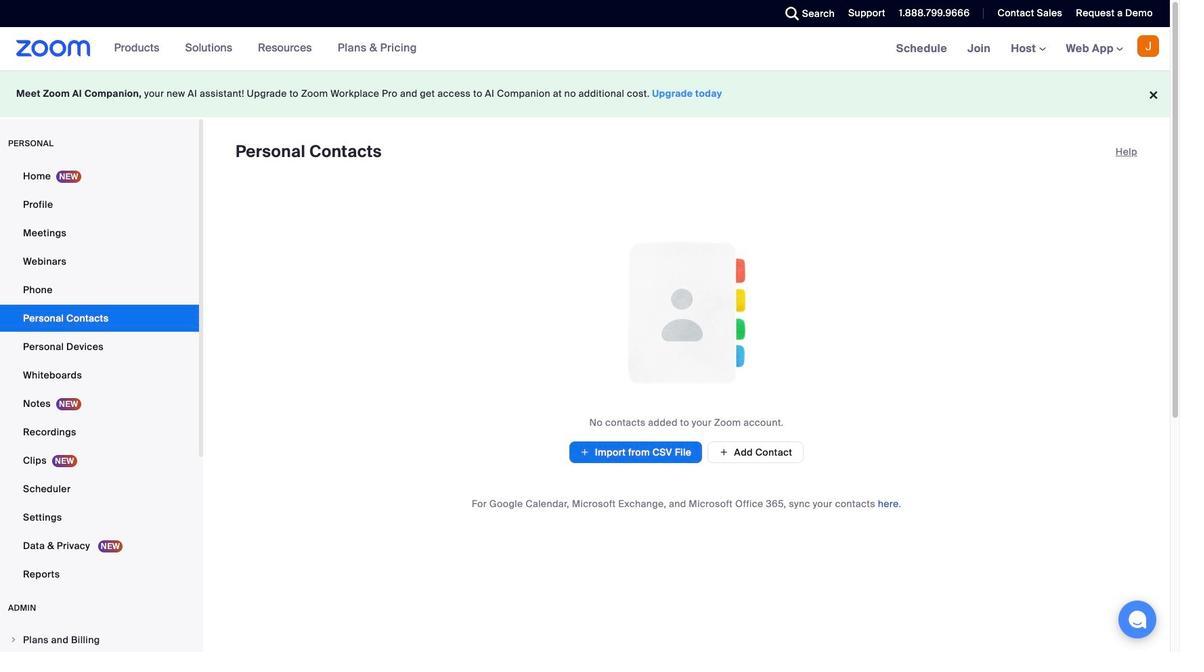 Task type: describe. For each thing, give the bounding box(es) containing it.
0 horizontal spatial add image
[[580, 446, 590, 459]]

profile picture image
[[1138, 35, 1159, 57]]

product information navigation
[[90, 27, 427, 70]]

1 horizontal spatial add image
[[719, 446, 729, 458]]



Task type: locate. For each thing, give the bounding box(es) containing it.
banner
[[0, 27, 1170, 71]]

zoom logo image
[[16, 40, 90, 57]]

personal menu menu
[[0, 163, 199, 589]]

footer
[[0, 70, 1170, 117]]

open chat image
[[1128, 610, 1147, 629]]

meetings navigation
[[886, 27, 1170, 71]]

add image
[[580, 446, 590, 459], [719, 446, 729, 458]]

menu item
[[0, 627, 199, 652]]

right image
[[9, 636, 18, 644]]



Task type: vqa. For each thing, say whether or not it's contained in the screenshot.
Zoom Logo
yes



